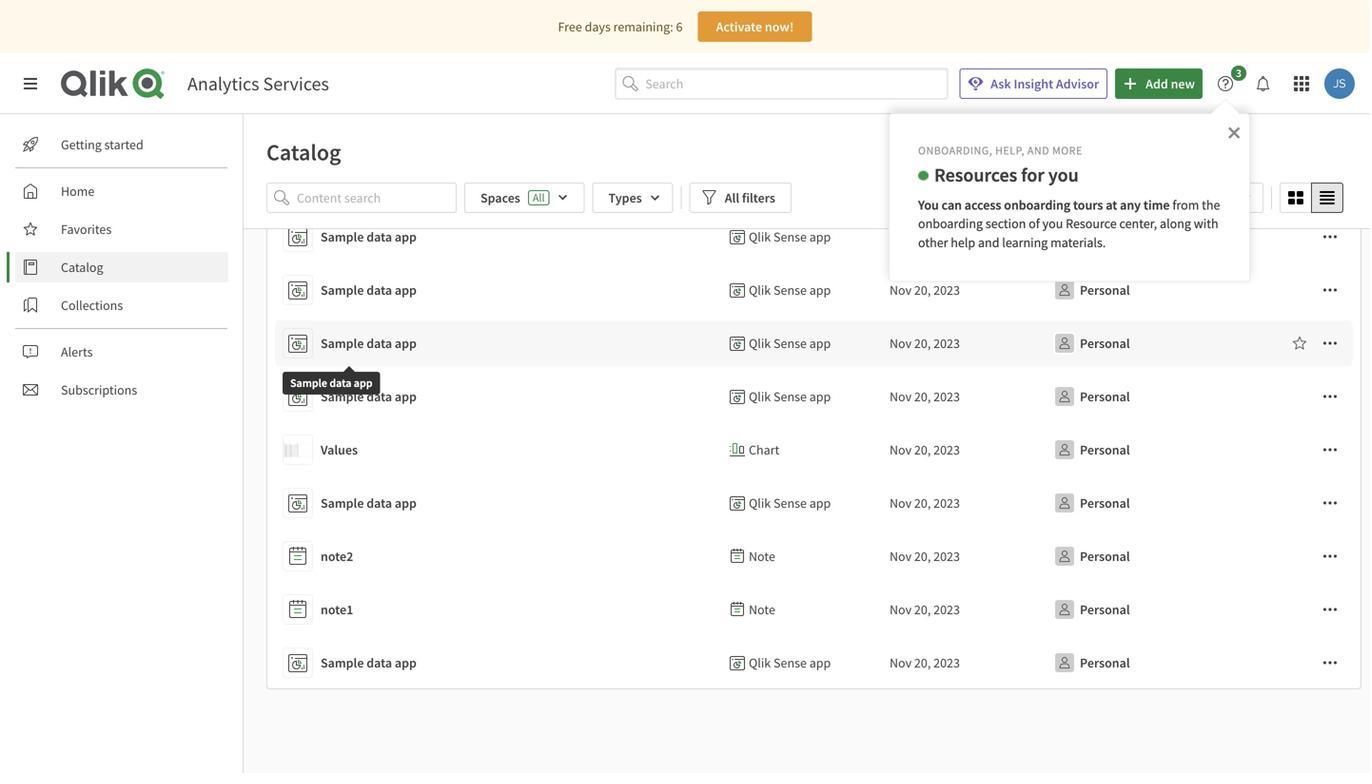 Task type: describe. For each thing, give the bounding box(es) containing it.
resources for you
[[934, 163, 1079, 187]]

from
[[1173, 196, 1199, 213]]

personal button for personal cell related to seventh cell
[[1050, 541, 1134, 572]]

sample for ninth cell's sample data app button
[[321, 655, 364, 672]]

activate now!
[[716, 18, 794, 35]]

you
[[918, 196, 939, 213]]

can
[[942, 196, 962, 213]]

note2
[[321, 548, 353, 565]]

sense for sample data app button for 6th cell from the bottom of the page
[[774, 388, 807, 405]]

3
[[1236, 66, 1242, 80]]

personal cell for 6th cell from the bottom of the page
[[1034, 370, 1248, 423]]

more actions image for seventh cell
[[1323, 549, 1338, 564]]

personal cell for ninth cell
[[1034, 637, 1248, 690]]

nov for personal cell associated with 4th cell from the bottom of the page the nov 20, 2023 cell
[[890, 495, 912, 512]]

add new button
[[1115, 69, 1203, 99]]

any
[[1120, 196, 1141, 213]]

nov for the nov 20, 2023 cell related to personal cell corresponding to 2nd cell from the top
[[890, 282, 912, 299]]

collections
[[61, 297, 123, 314]]

sense for ninth cell's sample data app button
[[774, 655, 807, 672]]

× button
[[1228, 118, 1241, 144]]

qlik sense app for sample data app button related to 3rd cell
[[749, 335, 831, 352]]

personal button for 5th cell personal cell
[[1050, 435, 1134, 465]]

home
[[61, 183, 94, 200]]

used
[[1205, 189, 1232, 206]]

more actions image for 4th cell from the bottom of the page
[[1323, 496, 1338, 511]]

john smith image
[[1325, 69, 1355, 99]]

7 cell from the top
[[1248, 530, 1362, 583]]

2023 for personal cell related to 6th cell from the bottom of the page's the nov 20, 2023 cell
[[934, 388, 960, 405]]

add new
[[1146, 75, 1195, 92]]

7 nov 20, 2023 from the top
[[890, 548, 960, 565]]

nov for the nov 20, 2023 cell for ninth cell from the bottom of the page's personal cell
[[890, 228, 912, 246]]

more actions image for 2nd cell from the top
[[1323, 283, 1338, 298]]

home link
[[15, 176, 228, 206]]

center,
[[1120, 215, 1157, 232]]

more
[[1052, 143, 1083, 158]]

1 horizontal spatial onboarding
[[1004, 196, 1071, 213]]

all for all filters
[[725, 189, 739, 206]]

filters
[[742, 189, 775, 206]]

sample data app button for 4th cell from the bottom of the page
[[283, 484, 707, 522]]

onboarding inside from the onboarding section of you resource center, along with other help and learning materials.
[[918, 215, 983, 232]]

getting
[[61, 136, 102, 153]]

×
[[1228, 118, 1241, 144]]

personal button for ninth cell from the bottom of the page's personal cell
[[1050, 222, 1134, 252]]

nov for personal cell related to 6th cell from the bottom of the page's the nov 20, 2023 cell
[[890, 388, 912, 405]]

sample data app for sample data app button for 6th cell from the bottom of the page
[[321, 388, 417, 405]]

8 20, from the top
[[914, 601, 931, 619]]

0 vertical spatial catalog
[[266, 138, 341, 167]]

ask
[[991, 75, 1011, 92]]

3 button
[[1210, 66, 1252, 99]]

navigation pane element
[[0, 122, 243, 413]]

subscriptions
[[61, 382, 137, 399]]

help,
[[995, 143, 1025, 158]]

5 nov from the top
[[890, 442, 912, 459]]

nov 20, 2023 for ninth cell's sample data app button
[[890, 655, 960, 672]]

learning
[[1002, 234, 1048, 251]]

1 cell from the top
[[1248, 210, 1362, 264]]

5 20, from the top
[[914, 442, 931, 459]]

new
[[1171, 75, 1195, 92]]

5 nov 20, 2023 from the top
[[890, 442, 960, 459]]

nov 20, 2023 for sample data app button related to ninth cell from the bottom of the page
[[890, 228, 960, 246]]

qlik sense app cell for personal cell related to 6th cell from the bottom of the page's the nov 20, 2023 cell
[[715, 370, 875, 423]]

3 cell from the top
[[1248, 317, 1362, 370]]

5 cell from the top
[[1248, 423, 1362, 477]]

personal for personal cell related to second cell from the bottom of the page
[[1080, 601, 1130, 619]]

sample data app button for 3rd cell
[[283, 324, 707, 363]]

nov 20, 2023 cell for ninth cell's personal cell
[[875, 637, 1034, 690]]

sample for 2nd cell from the top's sample data app button
[[321, 282, 364, 299]]

sample data app for sample data app button related to ninth cell from the bottom of the page
[[321, 228, 417, 246]]

nov 20, 2023 button for 'qlik sense app' 'cell' related to the nov 20, 2023 cell for ninth cell from the bottom of the page's personal cell
[[890, 222, 960, 252]]

personal cell for 4th cell from the bottom of the page
[[1034, 477, 1248, 530]]

0 vertical spatial you
[[1049, 163, 1079, 187]]

nov 20, 2023 button for 'qlik sense app' 'cell' corresponding to the nov 20, 2023 cell related to personal cell corresponding to 2nd cell from the top
[[890, 275, 960, 305]]

qlik sense app cell for personal cell corresponding to 3rd cell's the nov 20, 2023 cell
[[715, 317, 875, 370]]

values button
[[283, 431, 707, 469]]

nov 20, 2023 cell for personal cell associated with 4th cell from the bottom of the page
[[875, 477, 1034, 530]]

sense for 4th cell from the bottom of the page's sample data app button
[[774, 495, 807, 512]]

sample inside tooltip
[[290, 376, 327, 391]]

personal cell for second cell from the bottom of the page
[[1034, 583, 1248, 637]]

getting started
[[61, 136, 143, 153]]

qlik sense app for sample data app button for 6th cell from the bottom of the page
[[749, 388, 831, 405]]

personal cell for seventh cell
[[1034, 530, 1248, 583]]

2 cell from the top
[[1248, 264, 1362, 317]]

data for ninth cell's sample data app button
[[367, 655, 392, 672]]

data for 4th cell from the bottom of the page's sample data app button
[[367, 495, 392, 512]]

time
[[1144, 196, 1170, 213]]

onboarding,
[[918, 143, 993, 158]]

0 vertical spatial and
[[1028, 143, 1050, 158]]

nov 20, 2023 button for 'qlik sense app' 'cell' corresponding to personal cell associated with 4th cell from the bottom of the page the nov 20, 2023 cell
[[890, 488, 960, 519]]

note1
[[321, 601, 353, 619]]

personal button for personal cell corresponding to 3rd cell
[[1050, 328, 1134, 359]]

8 cell from the top
[[1248, 583, 1362, 637]]

data for sample data app button for 6th cell from the bottom of the page
[[367, 388, 392, 405]]

analytics services element
[[187, 72, 329, 96]]

all filters button
[[690, 183, 792, 213]]

sample data app tooltip
[[283, 359, 380, 408]]

sample data app button for 2nd cell from the top
[[283, 271, 707, 309]]

analytics services
[[187, 72, 329, 96]]

access
[[965, 196, 1002, 213]]

personal button for personal cell related to 6th cell from the bottom of the page
[[1050, 382, 1134, 412]]

at
[[1106, 196, 1117, 213]]

personal button for ninth cell's personal cell
[[1050, 648, 1134, 678]]

sample data app for 4th cell from the bottom of the page's sample data app button
[[321, 495, 417, 512]]

more actions image for ninth cell from the bottom of the page
[[1323, 229, 1338, 245]]

free days remaining: 6
[[558, 18, 683, 35]]

resources
[[934, 163, 1018, 187]]

spaces
[[481, 189, 520, 206]]

nov 20, 2023 cell for personal cell corresponding to 2nd cell from the top
[[875, 264, 1034, 317]]

data for sample data app button related to ninth cell from the bottom of the page
[[367, 228, 392, 246]]

× dialog
[[889, 113, 1250, 282]]

6
[[676, 18, 683, 35]]

2023 for the nov 20, 2023 cell for ninth cell from the bottom of the page's personal cell
[[934, 228, 960, 246]]

personal for personal cell corresponding to 2nd cell from the top
[[1080, 282, 1130, 299]]

personal cell for ninth cell from the bottom of the page
[[1034, 210, 1248, 264]]

sample data app button for 6th cell from the bottom of the page
[[283, 378, 707, 416]]

alerts
[[61, 344, 93, 361]]

started
[[104, 136, 143, 153]]

qlik sense app cell for the nov 20, 2023 cell for ninth cell from the bottom of the page's personal cell
[[715, 210, 875, 264]]

nov 20, 2023 for sample data app button for 6th cell from the bottom of the page
[[890, 388, 960, 405]]

personal for ninth cell's personal cell
[[1080, 655, 1130, 672]]

types
[[609, 189, 642, 206]]

note for note1
[[749, 601, 775, 619]]

more actions image for ninth cell
[[1323, 656, 1338, 671]]

sample data app for 2nd cell from the top's sample data app button
[[321, 282, 417, 299]]

personal for 5th cell personal cell
[[1080, 442, 1130, 459]]

20, for the nov 20, 2023 cell for ninth cell from the bottom of the page's personal cell
[[914, 228, 931, 246]]

services
[[263, 72, 329, 96]]

sample data app for ninth cell's sample data app button
[[321, 655, 417, 672]]

subscriptions link
[[15, 375, 228, 405]]

chart cell
[[715, 423, 875, 477]]

onboarding, help, and more
[[918, 143, 1083, 158]]

nov for the nov 20, 2023 cell corresponding to ninth cell's personal cell
[[890, 655, 912, 672]]

of
[[1029, 215, 1040, 232]]

personal for personal cell related to seventh cell
[[1080, 548, 1130, 565]]

insight
[[1014, 75, 1054, 92]]

chart
[[749, 442, 780, 459]]

activate
[[716, 18, 762, 35]]

data inside tooltip
[[330, 376, 352, 391]]



Task type: locate. For each thing, give the bounding box(es) containing it.
5 qlik from the top
[[749, 495, 771, 512]]

2023 for personal cell corresponding to 3rd cell's the nov 20, 2023 cell
[[934, 335, 960, 352]]

2023 for the nov 20, 2023 cell related to personal cell corresponding to 2nd cell from the top
[[934, 282, 960, 299]]

8 nov 20, 2023 cell from the top
[[875, 583, 1034, 637]]

you can access onboarding tours at any time
[[918, 196, 1170, 213]]

3 2023 from the top
[[934, 335, 960, 352]]

1 vertical spatial and
[[978, 234, 1000, 251]]

7 2023 from the top
[[934, 548, 960, 565]]

3 nov from the top
[[890, 335, 912, 352]]

collections link
[[15, 290, 228, 321]]

more actions image for 6th cell from the bottom of the page
[[1323, 389, 1338, 404]]

personal button for personal cell associated with 4th cell from the bottom of the page
[[1050, 488, 1134, 519]]

and up the for
[[1028, 143, 1050, 158]]

2 vertical spatial more actions image
[[1323, 549, 1338, 564]]

all inside dropdown button
[[725, 189, 739, 206]]

add to favorites image
[[1292, 336, 1307, 351]]

2 2023 from the top
[[934, 282, 960, 299]]

catalog down "services"
[[266, 138, 341, 167]]

1 horizontal spatial catalog
[[266, 138, 341, 167]]

20, for personal cell associated with 4th cell from the bottom of the page the nov 20, 2023 cell
[[914, 495, 931, 512]]

1 sample data app button from the top
[[283, 218, 707, 256]]

qlik sense app cell for the nov 20, 2023 cell corresponding to ninth cell's personal cell
[[715, 637, 875, 690]]

days
[[585, 18, 611, 35]]

5 personal button from the top
[[1050, 435, 1134, 465]]

3 personal cell from the top
[[1034, 317, 1248, 370]]

nov 20, 2023 button for 'qlik sense app' 'cell' associated with personal cell related to 6th cell from the bottom of the page's the nov 20, 2023 cell
[[890, 382, 960, 412]]

nov 20, 2023 cell for personal cell corresponding to 3rd cell
[[875, 317, 1034, 370]]

0 horizontal spatial and
[[978, 234, 1000, 251]]

6 nov from the top
[[890, 495, 912, 512]]

3 more actions image from the top
[[1323, 549, 1338, 564]]

3 20, from the top
[[914, 335, 931, 352]]

6 qlik sense app cell from the top
[[715, 637, 875, 690]]

qlik sense app for sample data app button related to ninth cell from the bottom of the page
[[749, 228, 831, 246]]

app
[[395, 228, 417, 246], [810, 228, 831, 246], [395, 282, 417, 299], [810, 282, 831, 299], [395, 335, 417, 352], [810, 335, 831, 352], [354, 376, 373, 391], [395, 388, 417, 405], [810, 388, 831, 405], [395, 495, 417, 512], [810, 495, 831, 512], [395, 655, 417, 672], [810, 655, 831, 672]]

personal cell for 3rd cell
[[1034, 317, 1248, 370]]

and down section
[[978, 234, 1000, 251]]

filters region
[[244, 179, 1370, 228]]

0 vertical spatial onboarding
[[1004, 196, 1071, 213]]

7 20, from the top
[[914, 548, 931, 565]]

0 vertical spatial note
[[749, 548, 775, 565]]

3 sample data app button from the top
[[283, 324, 707, 363]]

9 personal cell from the top
[[1034, 637, 1248, 690]]

4 personal cell from the top
[[1034, 370, 1248, 423]]

7 nov 20, 2023 cell from the top
[[875, 530, 1034, 583]]

2 personal cell from the top
[[1034, 264, 1248, 317]]

you inside from the onboarding section of you resource center, along with other help and learning materials.
[[1043, 215, 1063, 232]]

0 vertical spatial more actions image
[[1323, 283, 1338, 298]]

catalog down favorites
[[61, 259, 103, 276]]

ask insight advisor button
[[959, 69, 1108, 99]]

5 personal cell from the top
[[1034, 423, 1248, 477]]

1 sense from the top
[[774, 228, 807, 246]]

qlik sense app cell
[[715, 210, 875, 264], [715, 264, 875, 317], [715, 317, 875, 370], [715, 370, 875, 423], [715, 477, 875, 530], [715, 637, 875, 690]]

2 20, from the top
[[914, 282, 931, 299]]

more actions image for 5th cell
[[1323, 442, 1338, 458]]

all for all
[[533, 190, 545, 205]]

catalog link
[[15, 252, 228, 283]]

5 more actions image from the top
[[1323, 602, 1338, 618]]

20, for the nov 20, 2023 cell related to personal cell corresponding to 2nd cell from the top
[[914, 282, 931, 299]]

ask insight advisor
[[991, 75, 1099, 92]]

sample data app button
[[283, 218, 707, 256], [283, 271, 707, 309], [283, 324, 707, 363], [283, 378, 707, 416], [283, 484, 707, 522], [283, 644, 707, 682]]

3 nov 20, 2023 cell from the top
[[875, 317, 1034, 370]]

4 qlik sense app from the top
[[749, 388, 831, 405]]

9 cell from the top
[[1248, 637, 1362, 690]]

recently
[[1155, 189, 1203, 206]]

qlik for sample data app button related to ninth cell from the bottom of the page
[[749, 228, 771, 246]]

nov 20, 2023 cell for 5th cell personal cell
[[875, 423, 1034, 477]]

help
[[951, 234, 976, 251]]

free
[[558, 18, 582, 35]]

2 qlik sense app cell from the top
[[715, 264, 875, 317]]

2 sense from the top
[[774, 282, 807, 299]]

1 personal button from the top
[[1050, 222, 1134, 252]]

you
[[1049, 163, 1079, 187], [1043, 215, 1063, 232]]

personal cell for 2nd cell from the top
[[1034, 264, 1248, 317]]

qlik sense app cell for the nov 20, 2023 cell related to personal cell corresponding to 2nd cell from the top
[[715, 264, 875, 317]]

nov 20, 2023 button
[[890, 222, 960, 252], [890, 275, 960, 305], [890, 328, 960, 359], [890, 382, 960, 412], [890, 488, 960, 519], [890, 648, 960, 678]]

note1 button
[[283, 591, 707, 629]]

6 more actions image from the top
[[1323, 656, 1338, 671]]

3 more actions image from the top
[[1323, 389, 1338, 404]]

1 vertical spatial catalog
[[61, 259, 103, 276]]

5 nov 20, 2023 cell from the top
[[875, 423, 1034, 477]]

4 nov 20, 2023 button from the top
[[890, 382, 960, 412]]

personal for ninth cell from the bottom of the page's personal cell
[[1080, 228, 1130, 246]]

1 more actions image from the top
[[1323, 229, 1338, 245]]

3 qlik from the top
[[749, 335, 771, 352]]

alerts link
[[15, 337, 228, 367]]

nov 20, 2023 cell for personal cell related to seventh cell
[[875, 530, 1034, 583]]

personal button for personal cell related to second cell from the bottom of the page
[[1050, 595, 1134, 625]]

qlik for sample data app button related to 3rd cell
[[749, 335, 771, 352]]

3 personal button from the top
[[1050, 328, 1134, 359]]

4 nov from the top
[[890, 388, 912, 405]]

all left filters
[[725, 189, 739, 206]]

you right the of
[[1043, 215, 1063, 232]]

note2 button
[[283, 538, 707, 576]]

1 qlik sense app cell from the top
[[715, 210, 875, 264]]

note
[[749, 548, 775, 565], [749, 601, 775, 619]]

4 sense from the top
[[774, 388, 807, 405]]

sample
[[321, 228, 364, 246], [321, 282, 364, 299], [321, 335, 364, 352], [290, 376, 327, 391], [321, 388, 364, 405], [321, 495, 364, 512], [321, 655, 364, 672]]

types button
[[592, 183, 673, 213]]

0 horizontal spatial onboarding
[[918, 215, 983, 232]]

personal cell
[[1034, 210, 1248, 264], [1034, 264, 1248, 317], [1034, 317, 1248, 370], [1034, 370, 1248, 423], [1034, 423, 1248, 477], [1034, 477, 1248, 530], [1034, 530, 1248, 583], [1034, 583, 1248, 637], [1034, 637, 1248, 690]]

5 personal from the top
[[1080, 442, 1130, 459]]

1 vertical spatial more actions image
[[1323, 496, 1338, 511]]

resource
[[1066, 215, 1117, 232]]

personal for personal cell related to 6th cell from the bottom of the page
[[1080, 388, 1130, 405]]

3 nov 20, 2023 from the top
[[890, 335, 960, 352]]

sample data app button for ninth cell
[[283, 644, 707, 682]]

sample data app inside tooltip
[[290, 376, 373, 391]]

advisor
[[1056, 75, 1099, 92]]

note cell
[[715, 530, 875, 583], [715, 583, 875, 637]]

data for 2nd cell from the top's sample data app button
[[367, 282, 392, 299]]

qlik for ninth cell's sample data app button
[[749, 655, 771, 672]]

sense
[[774, 228, 807, 246], [774, 282, 807, 299], [774, 335, 807, 352], [774, 388, 807, 405], [774, 495, 807, 512], [774, 655, 807, 672]]

7 personal from the top
[[1080, 548, 1130, 565]]

9 personal from the top
[[1080, 655, 1130, 672]]

20, for the nov 20, 2023 cell corresponding to ninth cell's personal cell
[[914, 655, 931, 672]]

close sidebar menu image
[[23, 76, 38, 91]]

qlik sense app cell for personal cell associated with 4th cell from the bottom of the page the nov 20, 2023 cell
[[715, 477, 875, 530]]

cell
[[1248, 210, 1362, 264], [1248, 264, 1362, 317], [1248, 317, 1362, 370], [1248, 370, 1362, 423], [1248, 423, 1362, 477], [1248, 477, 1362, 530], [1248, 530, 1362, 583], [1248, 583, 1362, 637], [1248, 637, 1362, 690]]

all
[[725, 189, 739, 206], [533, 190, 545, 205]]

nov 20, 2023
[[890, 228, 960, 246], [890, 282, 960, 299], [890, 335, 960, 352], [890, 388, 960, 405], [890, 442, 960, 459], [890, 495, 960, 512], [890, 548, 960, 565], [890, 601, 960, 619], [890, 655, 960, 672]]

4 cell from the top
[[1248, 370, 1362, 423]]

analytics
[[187, 72, 259, 96]]

personal
[[1080, 228, 1130, 246], [1080, 282, 1130, 299], [1080, 335, 1130, 352], [1080, 388, 1130, 405], [1080, 442, 1130, 459], [1080, 495, 1130, 512], [1080, 548, 1130, 565], [1080, 601, 1130, 619], [1080, 655, 1130, 672]]

sample for sample data app button for 6th cell from the bottom of the page
[[321, 388, 364, 405]]

2023 for personal cell associated with 4th cell from the bottom of the page the nov 20, 2023 cell
[[934, 495, 960, 512]]

from the onboarding section of you resource center, along with other help and learning materials.
[[918, 196, 1223, 251]]

8 personal button from the top
[[1050, 595, 1134, 625]]

switch view group
[[1280, 183, 1344, 213]]

catalog
[[266, 138, 341, 167], [61, 259, 103, 276]]

with
[[1194, 215, 1219, 232]]

onboarding
[[1004, 196, 1071, 213], [918, 215, 983, 232]]

1 nov 20, 2023 cell from the top
[[875, 210, 1034, 264]]

1 more actions image from the top
[[1323, 283, 1338, 298]]

sample for sample data app button related to ninth cell from the bottom of the page
[[321, 228, 364, 246]]

personal button for personal cell corresponding to 2nd cell from the top
[[1050, 275, 1134, 305]]

1 horizontal spatial all
[[725, 189, 739, 206]]

more actions image
[[1323, 229, 1338, 245], [1323, 336, 1338, 351], [1323, 389, 1338, 404], [1323, 442, 1338, 458], [1323, 602, 1338, 618], [1323, 656, 1338, 671]]

2 qlik sense app from the top
[[749, 282, 831, 299]]

note cell for note2
[[715, 530, 875, 583]]

all filters
[[725, 189, 775, 206]]

data for sample data app button related to 3rd cell
[[367, 335, 392, 352]]

2 note cell from the top
[[715, 583, 875, 637]]

chart image
[[284, 436, 312, 464]]

1 vertical spatial note
[[749, 601, 775, 619]]

all right spaces
[[533, 190, 545, 205]]

6 2023 from the top
[[934, 495, 960, 512]]

catalog inside navigation pane element
[[61, 259, 103, 276]]

7 personal button from the top
[[1050, 541, 1134, 572]]

2023
[[934, 228, 960, 246], [934, 282, 960, 299], [934, 335, 960, 352], [934, 388, 960, 405], [934, 442, 960, 459], [934, 495, 960, 512], [934, 548, 960, 565], [934, 601, 960, 619], [934, 655, 960, 672]]

3 qlik sense app from the top
[[749, 335, 831, 352]]

and inside from the onboarding section of you resource center, along with other help and learning materials.
[[978, 234, 1000, 251]]

nov 20, 2023 cell for personal cell related to second cell from the bottom of the page
[[875, 583, 1034, 637]]

sample data app
[[321, 228, 417, 246], [321, 282, 417, 299], [321, 335, 417, 352], [290, 376, 373, 391], [321, 388, 417, 405], [321, 495, 417, 512], [321, 655, 417, 672]]

qlik sense app for ninth cell's sample data app button
[[749, 655, 831, 672]]

Search text field
[[645, 68, 948, 99]]

you down more
[[1049, 163, 1079, 187]]

nov for personal cell corresponding to 3rd cell's the nov 20, 2023 cell
[[890, 335, 912, 352]]

qlik for 4th cell from the bottom of the page's sample data app button
[[749, 495, 771, 512]]

personal for personal cell associated with 4th cell from the bottom of the page
[[1080, 495, 1130, 512]]

4 20, from the top
[[914, 388, 931, 405]]

more actions image
[[1323, 283, 1338, 298], [1323, 496, 1338, 511], [1323, 549, 1338, 564]]

Content search text field
[[297, 183, 457, 213]]

add
[[1146, 75, 1168, 92]]

1 2023 from the top
[[934, 228, 960, 246]]

8 nov 20, 2023 from the top
[[890, 601, 960, 619]]

onboarding up the of
[[1004, 196, 1071, 213]]

8 personal cell from the top
[[1034, 583, 1248, 637]]

2 qlik from the top
[[749, 282, 771, 299]]

1 note cell from the top
[[715, 530, 875, 583]]

6 nov 20, 2023 from the top
[[890, 495, 960, 512]]

7 personal cell from the top
[[1034, 530, 1248, 583]]

favorites link
[[15, 214, 228, 245]]

nov 20, 2023 for 4th cell from the bottom of the page's sample data app button
[[890, 495, 960, 512]]

5 2023 from the top
[[934, 442, 960, 459]]

Recently used field
[[1143, 183, 1264, 213]]

6 cell from the top
[[1248, 477, 1362, 530]]

qlik sense app
[[749, 228, 831, 246], [749, 282, 831, 299], [749, 335, 831, 352], [749, 388, 831, 405], [749, 495, 831, 512], [749, 655, 831, 672]]

qlik for sample data app button for 6th cell from the bottom of the page
[[749, 388, 771, 405]]

1 qlik sense app from the top
[[749, 228, 831, 246]]

0 horizontal spatial all
[[533, 190, 545, 205]]

6 personal from the top
[[1080, 495, 1130, 512]]

along
[[1160, 215, 1191, 232]]

7 nov from the top
[[890, 548, 912, 565]]

sample data app for sample data app button related to 3rd cell
[[321, 335, 417, 352]]

2 more actions image from the top
[[1323, 336, 1338, 351]]

sense for 2nd cell from the top's sample data app button
[[774, 282, 807, 299]]

6 sample data app button from the top
[[283, 644, 707, 682]]

1 20, from the top
[[914, 228, 931, 246]]

favorites
[[61, 221, 112, 238]]

nov
[[890, 228, 912, 246], [890, 282, 912, 299], [890, 335, 912, 352], [890, 388, 912, 405], [890, 442, 912, 459], [890, 495, 912, 512], [890, 548, 912, 565], [890, 601, 912, 619], [890, 655, 912, 672]]

the
[[1202, 196, 1220, 213]]

4 nov 20, 2023 cell from the top
[[875, 370, 1034, 423]]

nov 20, 2023 for sample data app button related to 3rd cell
[[890, 335, 960, 352]]

2 sample data app button from the top
[[283, 271, 707, 309]]

6 nov 20, 2023 cell from the top
[[875, 477, 1034, 530]]

2 nov 20, 2023 from the top
[[890, 282, 960, 299]]

qlik for 2nd cell from the top's sample data app button
[[749, 282, 771, 299]]

personal button
[[1050, 222, 1134, 252], [1050, 275, 1134, 305], [1050, 328, 1134, 359], [1050, 382, 1134, 412], [1050, 435, 1134, 465], [1050, 488, 1134, 519], [1050, 541, 1134, 572], [1050, 595, 1134, 625], [1050, 648, 1134, 678]]

1 personal from the top
[[1080, 228, 1130, 246]]

sense for sample data app button related to ninth cell from the bottom of the page
[[774, 228, 807, 246]]

9 nov from the top
[[890, 655, 912, 672]]

2 note from the top
[[749, 601, 775, 619]]

qlik
[[749, 228, 771, 246], [749, 282, 771, 299], [749, 335, 771, 352], [749, 388, 771, 405], [749, 495, 771, 512], [749, 655, 771, 672]]

1 personal cell from the top
[[1034, 210, 1248, 264]]

sample for sample data app button related to 3rd cell
[[321, 335, 364, 352]]

nov 20, 2023 cell for personal cell related to 6th cell from the bottom of the page
[[875, 370, 1034, 423]]

tours
[[1073, 196, 1103, 213]]

values
[[321, 442, 358, 459]]

sense for sample data app button related to 3rd cell
[[774, 335, 807, 352]]

6 20, from the top
[[914, 495, 931, 512]]

5 qlik sense app cell from the top
[[715, 477, 875, 530]]

8 personal from the top
[[1080, 601, 1130, 619]]

recently used
[[1155, 189, 1232, 206]]

20,
[[914, 228, 931, 246], [914, 282, 931, 299], [914, 335, 931, 352], [914, 388, 931, 405], [914, 442, 931, 459], [914, 495, 931, 512], [914, 548, 931, 565], [914, 601, 931, 619], [914, 655, 931, 672]]

nov 20, 2023 button for 'qlik sense app' 'cell' corresponding to personal cell corresponding to 3rd cell's the nov 20, 2023 cell
[[890, 328, 960, 359]]

nov 20, 2023 button for the nov 20, 2023 cell corresponding to ninth cell's personal cell 'qlik sense app' 'cell'
[[890, 648, 960, 678]]

2023 for the nov 20, 2023 cell corresponding to ninth cell's personal cell
[[934, 655, 960, 672]]

searchbar element
[[615, 68, 948, 99]]

8 2023 from the top
[[934, 601, 960, 619]]

activate now! link
[[698, 11, 812, 42]]

remaining:
[[613, 18, 673, 35]]

5 qlik sense app from the top
[[749, 495, 831, 512]]

onboarding down can
[[918, 215, 983, 232]]

for
[[1021, 163, 1045, 187]]

1 vertical spatial onboarding
[[918, 215, 983, 232]]

note cell for note1
[[715, 583, 875, 637]]

4 qlik from the top
[[749, 388, 771, 405]]

now!
[[765, 18, 794, 35]]

nov 20, 2023 cell for ninth cell from the bottom of the page's personal cell
[[875, 210, 1034, 264]]

0 horizontal spatial catalog
[[61, 259, 103, 276]]

app inside tooltip
[[354, 376, 373, 391]]

9 20, from the top
[[914, 655, 931, 672]]

6 sense from the top
[[774, 655, 807, 672]]

nov 20, 2023 for 2nd cell from the top's sample data app button
[[890, 282, 960, 299]]

2 personal from the top
[[1080, 282, 1130, 299]]

other
[[918, 234, 948, 251]]

4 sample data app button from the top
[[283, 378, 707, 416]]

more actions image for second cell from the bottom of the page
[[1323, 602, 1338, 618]]

1 note from the top
[[749, 548, 775, 565]]

4 qlik sense app cell from the top
[[715, 370, 875, 423]]

and
[[1028, 143, 1050, 158], [978, 234, 1000, 251]]

4 personal button from the top
[[1050, 382, 1134, 412]]

2 personal button from the top
[[1050, 275, 1134, 305]]

1 horizontal spatial and
[[1028, 143, 1050, 158]]

note for note2
[[749, 548, 775, 565]]

materials.
[[1051, 234, 1106, 251]]

personal cell for 5th cell
[[1034, 423, 1248, 477]]

3 nov 20, 2023 button from the top
[[890, 328, 960, 359]]

9 nov 20, 2023 from the top
[[890, 655, 960, 672]]

qlik sense app for 2nd cell from the top's sample data app button
[[749, 282, 831, 299]]

getting started link
[[15, 129, 228, 160]]

3 personal from the top
[[1080, 335, 1130, 352]]

1 vertical spatial you
[[1043, 215, 1063, 232]]

data
[[367, 228, 392, 246], [367, 282, 392, 299], [367, 335, 392, 352], [330, 376, 352, 391], [367, 388, 392, 405], [367, 495, 392, 512], [367, 655, 392, 672]]

8 nov from the top
[[890, 601, 912, 619]]

nov 20, 2023 cell
[[875, 210, 1034, 264], [875, 264, 1034, 317], [875, 317, 1034, 370], [875, 370, 1034, 423], [875, 423, 1034, 477], [875, 477, 1034, 530], [875, 530, 1034, 583], [875, 583, 1034, 637], [875, 637, 1034, 690]]

4 2023 from the top
[[934, 388, 960, 405]]

4 personal from the top
[[1080, 388, 1130, 405]]

20, for personal cell corresponding to 3rd cell's the nov 20, 2023 cell
[[914, 335, 931, 352]]

section
[[986, 215, 1026, 232]]



Task type: vqa. For each thing, say whether or not it's contained in the screenshot.
NOV 20, 2023 "button" related to first NOV 20, 2023 cell from the bottom of the page
yes



